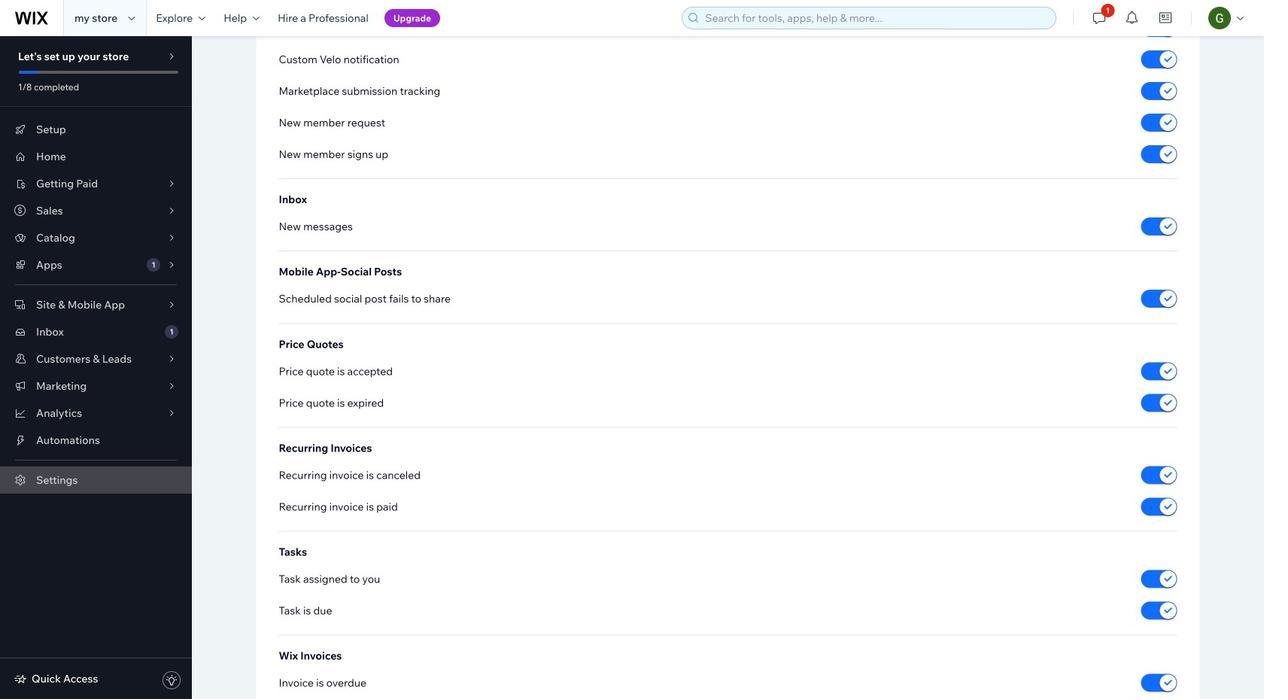 Task type: describe. For each thing, give the bounding box(es) containing it.
sidebar element
[[0, 36, 192, 699]]



Task type: locate. For each thing, give the bounding box(es) containing it.
Search for tools, apps, help & more... field
[[701, 8, 1052, 29]]



